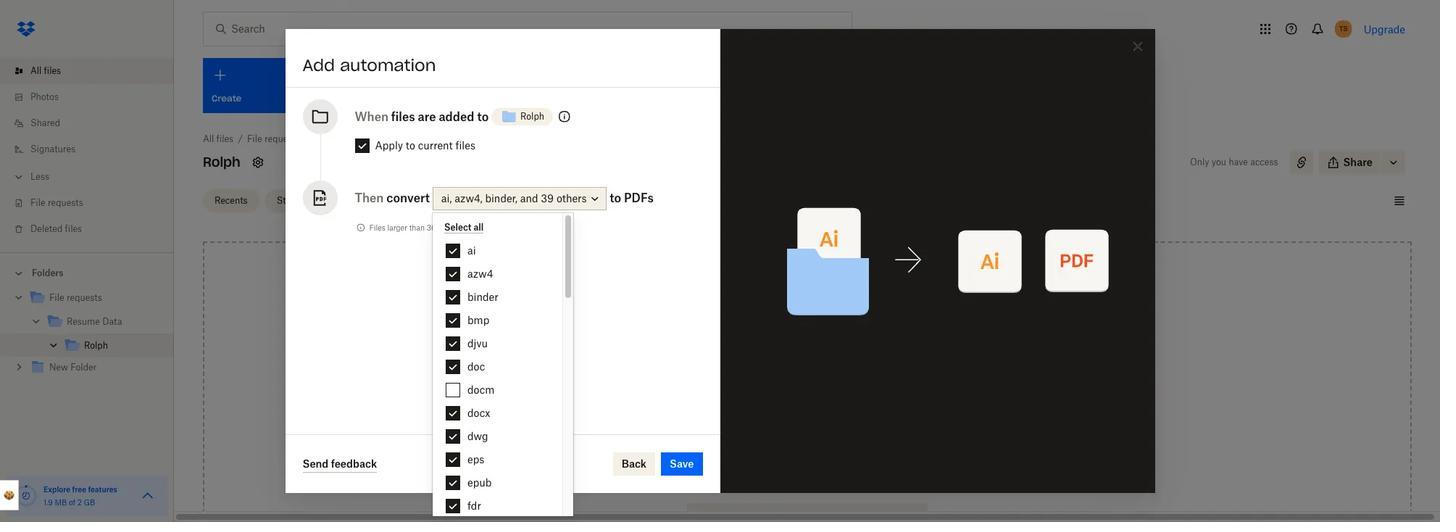 Task type: locate. For each thing, give the bounding box(es) containing it.
djvu checkbox item
[[433, 332, 562, 355]]

0 vertical spatial rolph
[[521, 111, 545, 122]]

1 vertical spatial resume
[[67, 316, 100, 327]]

0 vertical spatial file
[[247, 133, 262, 144]]

resume data down when
[[314, 133, 369, 144]]

epub checkbox item
[[433, 471, 562, 495]]

data inside group
[[102, 316, 122, 327]]

all for all files
[[30, 65, 42, 76]]

file requests
[[30, 197, 83, 208], [49, 292, 102, 303]]

recents button
[[203, 189, 259, 212]]

have
[[1229, 157, 1249, 168]]

1.9
[[44, 498, 53, 507]]

2 vertical spatial rolph
[[84, 340, 108, 351]]

doc
[[468, 360, 485, 373]]

folders
[[32, 268, 63, 278]]

fdr checkbox item
[[433, 495, 562, 518]]

to
[[477, 110, 489, 124], [406, 139, 416, 152], [610, 191, 622, 205]]

1 horizontal spatial resume
[[314, 133, 347, 144]]

all files link
[[12, 58, 174, 84], [203, 132, 234, 146]]

ai checkbox item
[[433, 239, 562, 263]]

docx checkbox item
[[433, 402, 562, 425]]

free
[[72, 485, 86, 494]]

starred
[[277, 195, 308, 206]]

mb
[[55, 498, 67, 507]]

converted
[[488, 223, 522, 232]]

not
[[464, 223, 476, 232]]

only
[[1191, 157, 1210, 168]]

0 horizontal spatial rolph
[[84, 340, 108, 351]]

files left '/'
[[217, 133, 234, 144]]

files for all files / file requests
[[217, 133, 234, 144]]

file requests link down folders button
[[29, 289, 162, 308]]

file requests link up deleted files
[[12, 190, 174, 216]]

1 vertical spatial file
[[30, 197, 45, 208]]

you
[[1212, 157, 1227, 168]]

add automation dialog
[[285, 29, 1156, 493]]

resume data link down when
[[314, 132, 369, 146]]

folder permissions image
[[556, 108, 574, 125]]

bmp
[[468, 314, 490, 326]]

1 horizontal spatial file
[[49, 292, 64, 303]]

1 vertical spatial to
[[406, 139, 416, 152]]

files left are
[[391, 110, 415, 124]]

list
[[0, 49, 174, 252]]

more ways to add content element
[[684, 473, 931, 522]]

1 horizontal spatial rolph
[[203, 154, 241, 170]]

gb
[[84, 498, 95, 507]]

upgrade link
[[1365, 23, 1406, 35]]

1 horizontal spatial to
[[477, 110, 489, 124]]

2 vertical spatial file
[[49, 292, 64, 303]]

less image
[[12, 170, 26, 184]]

all
[[474, 222, 484, 232]]

files right deleted
[[65, 223, 82, 234]]

all up photos
[[30, 65, 42, 76]]

added
[[439, 110, 475, 124]]

all for all files / file requests
[[203, 133, 214, 144]]

files
[[44, 65, 61, 76], [391, 110, 415, 124], [217, 133, 234, 144], [456, 139, 476, 152], [65, 223, 82, 234]]

ai,
[[441, 192, 452, 205]]

1 vertical spatial rolph
[[203, 154, 241, 170]]

1 vertical spatial all files link
[[203, 132, 234, 146]]

file down less
[[30, 197, 45, 208]]

1 vertical spatial all
[[203, 133, 214, 144]]

file right '/'
[[247, 133, 262, 144]]

resume data link up 'rolph' link
[[46, 313, 162, 332]]

are
[[418, 110, 436, 124]]

to right added
[[477, 110, 489, 124]]

deleted files link
[[12, 216, 174, 242]]

all files link up shared link
[[12, 58, 174, 84]]

0 horizontal spatial to
[[406, 139, 416, 152]]

dropbox image
[[12, 15, 41, 44]]

all
[[30, 65, 42, 76], [203, 133, 214, 144]]

resume left apply
[[314, 133, 347, 144]]

binder checkbox item
[[433, 286, 562, 309]]

2 horizontal spatial to
[[610, 191, 622, 205]]

shared link
[[12, 110, 174, 136]]

of
[[69, 498, 76, 507]]

0 horizontal spatial resume
[[67, 316, 100, 327]]

0 horizontal spatial file
[[30, 197, 45, 208]]

rolph
[[521, 111, 545, 122], [203, 154, 241, 170], [84, 340, 108, 351]]

automation
[[340, 55, 436, 75]]

upgrade
[[1365, 23, 1406, 35]]

file requests link right '/'
[[247, 132, 300, 146]]

doc checkbox item
[[433, 355, 562, 379]]

resume inside group
[[67, 316, 100, 327]]

files larger than 30mb will not be converted
[[369, 223, 522, 232]]

2 vertical spatial requests
[[67, 292, 102, 303]]

larger
[[388, 223, 408, 232]]

0 vertical spatial resume data link
[[314, 132, 369, 146]]

0 horizontal spatial resume data
[[67, 316, 122, 327]]

files up photos
[[44, 65, 61, 76]]

1 vertical spatial requests
[[48, 197, 83, 208]]

files for deleted files
[[65, 223, 82, 234]]

files are added to
[[391, 110, 489, 124]]

requests
[[265, 133, 300, 144], [48, 197, 83, 208], [67, 292, 102, 303]]

data down when
[[349, 133, 369, 144]]

be
[[478, 223, 486, 232]]

resume data inside group
[[67, 316, 122, 327]]

1 horizontal spatial all
[[203, 133, 214, 144]]

resume up 'rolph' link
[[67, 316, 100, 327]]

0 vertical spatial all
[[30, 65, 42, 76]]

0 vertical spatial all files link
[[12, 58, 174, 84]]

1 vertical spatial data
[[102, 316, 122, 327]]

apply
[[375, 139, 403, 152]]

resume
[[314, 133, 347, 144], [67, 316, 100, 327]]

0 horizontal spatial data
[[102, 316, 122, 327]]

all files link left '/'
[[203, 132, 234, 146]]

folders button
[[0, 262, 174, 284]]

1 vertical spatial resume data link
[[46, 313, 162, 332]]

others
[[557, 192, 587, 205]]

photos link
[[12, 84, 174, 110]]

all inside list item
[[30, 65, 42, 76]]

resume data up 'rolph' link
[[67, 316, 122, 327]]

1 vertical spatial file requests link
[[12, 190, 174, 216]]

rolph inside "button"
[[521, 111, 545, 122]]

data up 'rolph' link
[[102, 316, 122, 327]]

azw4 checkbox item
[[433, 263, 562, 286]]

2 horizontal spatial file
[[247, 133, 262, 144]]

to right apply
[[406, 139, 416, 152]]

rolph link
[[64, 336, 162, 356]]

select all
[[445, 222, 484, 232]]

explore
[[44, 485, 70, 494]]

requests down folders button
[[67, 292, 102, 303]]

file inside group
[[49, 292, 64, 303]]

1 vertical spatial file requests
[[49, 292, 102, 303]]

all files / file requests
[[203, 133, 300, 144]]

file down folders
[[49, 292, 64, 303]]

shared
[[30, 117, 60, 128]]

1 horizontal spatial resume data
[[314, 133, 369, 144]]

file requests down folders button
[[49, 292, 102, 303]]

1 horizontal spatial data
[[349, 133, 369, 144]]

resume data link
[[314, 132, 369, 146], [46, 313, 162, 332]]

data
[[349, 133, 369, 144], [102, 316, 122, 327]]

files inside list item
[[44, 65, 61, 76]]

to pdfs
[[610, 191, 654, 205]]

binder,
[[485, 192, 518, 205]]

to left pdfs
[[610, 191, 622, 205]]

file requests up deleted files
[[30, 197, 83, 208]]

eps
[[468, 453, 485, 466]]

1 vertical spatial resume data
[[67, 316, 122, 327]]

group
[[0, 284, 174, 390]]

resume data
[[314, 133, 369, 144], [67, 316, 122, 327]]

requests up deleted files
[[48, 197, 83, 208]]

2 horizontal spatial rolph
[[521, 111, 545, 122]]

file
[[247, 133, 262, 144], [30, 197, 45, 208], [49, 292, 64, 303]]

0 vertical spatial data
[[349, 133, 369, 144]]

0 horizontal spatial all
[[30, 65, 42, 76]]

0 vertical spatial file requests
[[30, 197, 83, 208]]

ai, azw4, binder, and 39 others button
[[433, 187, 607, 211]]

file requests link
[[247, 132, 300, 146], [12, 190, 174, 216], [29, 289, 162, 308]]

all left '/'
[[203, 133, 214, 144]]

will
[[450, 223, 462, 232]]

rolph button
[[492, 102, 553, 131]]

deleted
[[30, 223, 63, 234]]

requests right '/'
[[265, 133, 300, 144]]



Task type: vqa. For each thing, say whether or not it's contained in the screenshot.
the have
yes



Task type: describe. For each thing, give the bounding box(es) containing it.
all files
[[30, 65, 61, 76]]

deleted files
[[30, 223, 82, 234]]

rolph for rolph "button"
[[521, 111, 545, 122]]

docm
[[468, 384, 495, 396]]

dwg
[[468, 430, 488, 442]]

docm checkbox item
[[433, 379, 562, 402]]

0 vertical spatial requests
[[265, 133, 300, 144]]

add automation
[[303, 55, 436, 75]]

quota usage element
[[15, 484, 38, 508]]

ai
[[468, 244, 476, 257]]

azw4,
[[455, 192, 483, 205]]

epub
[[468, 476, 492, 489]]

0 vertical spatial file requests link
[[247, 132, 300, 146]]

azw4
[[468, 268, 494, 280]]

signatures link
[[12, 136, 174, 162]]

2 vertical spatial file requests link
[[29, 289, 162, 308]]

files for all files
[[44, 65, 61, 76]]

0 horizontal spatial resume data link
[[46, 313, 162, 332]]

files
[[369, 223, 386, 232]]

1 horizontal spatial all files link
[[203, 132, 234, 146]]

group containing file requests
[[0, 284, 174, 390]]

1 horizontal spatial resume data link
[[314, 132, 369, 146]]

current
[[418, 139, 453, 152]]

starred button
[[265, 189, 320, 212]]

share
[[1344, 156, 1374, 168]]

30mb
[[427, 223, 448, 232]]

list containing all files
[[0, 49, 174, 252]]

then
[[355, 191, 384, 205]]

convert
[[387, 191, 430, 205]]

share button
[[1320, 151, 1382, 174]]

when
[[355, 110, 389, 124]]

requests inside list
[[48, 197, 83, 208]]

pdfs
[[624, 191, 654, 205]]

explore free features 1.9 mb of 2 gb
[[44, 485, 117, 507]]

0 vertical spatial resume
[[314, 133, 347, 144]]

select all button
[[445, 222, 484, 234]]

select
[[445, 222, 472, 232]]

bmp checkbox item
[[433, 309, 562, 332]]

signatures
[[30, 144, 75, 154]]

files down added
[[456, 139, 476, 152]]

39
[[541, 192, 554, 205]]

and
[[520, 192, 538, 205]]

fdr
[[468, 500, 481, 512]]

less
[[30, 171, 49, 182]]

2
[[77, 498, 82, 507]]

docx
[[468, 407, 490, 419]]

eps checkbox item
[[433, 448, 562, 471]]

photos
[[30, 91, 59, 102]]

0 vertical spatial resume data
[[314, 133, 369, 144]]

requests inside group
[[67, 292, 102, 303]]

0 vertical spatial to
[[477, 110, 489, 124]]

djvu
[[468, 337, 488, 350]]

0 horizontal spatial all files link
[[12, 58, 174, 84]]

only you have access
[[1191, 157, 1279, 168]]

recents
[[215, 195, 248, 206]]

dwg checkbox item
[[433, 425, 562, 448]]

rolph for 'rolph' link
[[84, 340, 108, 351]]

features
[[88, 485, 117, 494]]

access
[[1251, 157, 1279, 168]]

than
[[409, 223, 425, 232]]

/
[[238, 133, 243, 144]]

file inside list
[[30, 197, 45, 208]]

all files list item
[[0, 58, 174, 84]]

add
[[303, 55, 335, 75]]

binder
[[468, 291, 499, 303]]

ai, azw4, binder, and 39 others
[[441, 192, 587, 205]]

2 vertical spatial to
[[610, 191, 622, 205]]

apply to current files
[[375, 139, 476, 152]]



